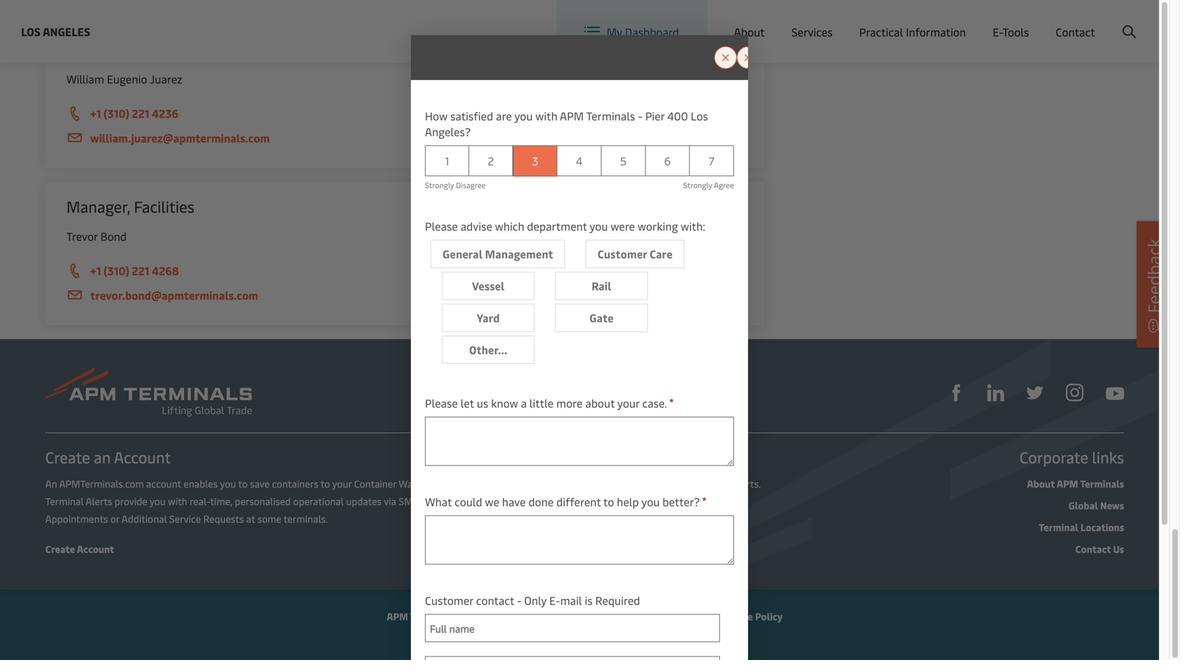 Task type: describe. For each thing, give the bounding box(es) containing it.
terms & conditions
[[550, 610, 637, 623]]

global menu
[[899, 13, 963, 28]]

+1 for director,
[[90, 106, 101, 121]]

fill 44 link
[[1027, 383, 1044, 402]]

email
[[527, 477, 552, 491]]

a
[[521, 396, 527, 411]]

create for create an account
[[45, 447, 90, 468]]

create an account
[[45, 447, 171, 468]]

trevor
[[66, 229, 98, 244]]

e-
[[550, 593, 561, 608]]

us
[[477, 396, 489, 411]]

care
[[650, 246, 673, 262]]

1 horizontal spatial an
[[461, 495, 472, 508]]

this question is required element for what could we have done different to help you better?
[[702, 494, 707, 506]]

working
[[638, 219, 678, 234]]

management
[[485, 246, 554, 262]]

switch location button
[[752, 13, 854, 28]]

locations
[[1081, 521, 1125, 534]]

email.
[[432, 495, 459, 508]]

other...
[[469, 342, 508, 357]]

feedback button
[[1137, 221, 1172, 348]]

additional
[[122, 512, 167, 526]]

1 horizontal spatial terminal
[[692, 477, 730, 491]]

1 vertical spatial &
[[579, 610, 587, 623]]

7
[[709, 153, 715, 168]]

you inside how satisfied are you with apm terminals - pier 400 los angeles?
[[515, 108, 533, 123]]

privacy policy link
[[649, 610, 712, 623]]

for
[[677, 477, 690, 491]]

0 vertical spatial or
[[421, 495, 430, 508]]

angeles?
[[425, 124, 471, 139]]

privacy policy
[[649, 610, 712, 623]]

+1 for manager,
[[90, 263, 101, 278]]

about apm terminals
[[1028, 477, 1125, 491]]

and
[[614, 477, 630, 491]]

mail
[[561, 593, 582, 608]]

some
[[258, 512, 282, 526]]

we
[[485, 494, 500, 510]]

apm left ⓒ
[[387, 610, 408, 623]]

4236
[[152, 106, 179, 121]]

terminals left ⓒ
[[410, 610, 454, 623]]

apm inside an apmterminals.com account enables you to save containers to your container watchlist, set daily watchlist email notifications, and subscribe for terminal alerts. terminal alerts provide you with real-time, personalised operational updates via sms or email. an apm terminals account is also required to manage truck appointments or additional service requests at some terminals.
[[475, 495, 495, 508]]

alerts
[[86, 495, 112, 508]]

0 horizontal spatial &
[[162, 39, 173, 59]]

shape link
[[948, 383, 965, 402]]

please let us know a little more about your case. *
[[425, 396, 674, 411]]

appointments
[[45, 512, 108, 526]]

youtube image
[[1107, 388, 1125, 400]]

0 horizontal spatial terminal
[[45, 495, 84, 508]]

global for global menu
[[899, 13, 932, 28]]

Please let us know a little more about your case. text field
[[425, 417, 734, 466]]

truck
[[698, 495, 722, 508]]

1 vertical spatial yard
[[477, 310, 500, 325]]

terminal locations
[[1039, 521, 1125, 534]]

option group containing 1
[[425, 145, 734, 194]]

apmterminals.com
[[59, 477, 144, 491]]

william.juarez@apmterminals.com link
[[66, 129, 744, 147]]

+1 (310) 221 4236 link
[[66, 105, 744, 123]]

1 horizontal spatial your
[[618, 396, 640, 411]]

apm inside how satisfied are you with apm terminals - pier 400 los angeles?
[[560, 108, 584, 123]]

to left save
[[238, 477, 248, 491]]

contact
[[1076, 543, 1112, 556]]

this question is required element for please let us know a little more about your case.
[[670, 396, 674, 408]]

4268
[[152, 263, 179, 278]]

corporate links
[[1020, 447, 1125, 468]]

feedback
[[1143, 239, 1166, 313]]

strongly for strongly agree
[[684, 180, 713, 191]]

disagree
[[456, 180, 486, 191]]

william eugenio juarez
[[66, 71, 182, 86]]

apm terminals ⓒ copyright 2023
[[387, 610, 539, 623]]

cookie policy link
[[723, 610, 783, 623]]

containers
[[272, 477, 319, 491]]

also
[[590, 495, 608, 508]]

how satisfied are you with apm terminals - pier 400 los angeles?
[[425, 108, 709, 139]]

an apmterminals.com account enables you to save containers to your container watchlist, set daily watchlist email notifications, and subscribe for terminal alerts. terminal alerts provide you with real-time, personalised operational updates via sms or email. an apm terminals account is also required to manage truck appointments or additional service requests at some terminals.
[[45, 477, 761, 526]]

terms & conditions link
[[550, 610, 637, 623]]

create account link
[[45, 543, 114, 556]]

apm right about
[[1057, 477, 1079, 491]]

strongly agree
[[684, 180, 734, 191]]

conditions
[[589, 610, 637, 623]]

cookie
[[723, 610, 753, 623]]

- inside how satisfied are you with apm terminals - pier 400 los angeles?
[[638, 108, 643, 123]]

are
[[496, 108, 512, 123]]

strongly for strongly disagree
[[425, 180, 454, 191]]

via
[[384, 495, 396, 508]]

operations
[[213, 39, 288, 59]]

terminals inside an apmterminals.com account enables you to save containers to your container watchlist, set daily watchlist email notifications, and subscribe for terminal alerts. terminal alerts provide you with real-time, personalised operational updates via sms or email. an apm terminals account is also required to manage truck appointments or additional service requests at some terminals.
[[498, 495, 540, 508]]

0 vertical spatial gate
[[177, 39, 209, 59]]

0 horizontal spatial an
[[45, 477, 57, 491]]

What could we have done different to help you better? text field
[[425, 516, 734, 565]]

more
[[557, 396, 583, 411]]

Full name text field
[[425, 615, 720, 643]]

1 vertical spatial account
[[543, 495, 578, 508]]

los inside how satisfied are you with apm terminals - pier 400 los angeles?
[[691, 108, 709, 123]]

global menu button
[[868, 0, 977, 42]]

los angeles
[[21, 24, 90, 39]]

customer for customer contact - only e-mail is required
[[425, 593, 474, 608]]

enables
[[184, 477, 218, 491]]

were
[[611, 219, 635, 234]]

(310) for director,
[[104, 106, 129, 121]]

twitter image
[[1027, 385, 1044, 402]]

requests
[[203, 512, 244, 526]]

2 vertical spatial terminal
[[1039, 521, 1079, 534]]

create account
[[45, 543, 114, 556]]

general management
[[443, 246, 554, 262]]

sms
[[399, 495, 419, 508]]

terminals up global news
[[1081, 477, 1125, 491]]

2
[[488, 153, 494, 168]]

linkedin__x28_alt_x29__3_ link
[[988, 383, 1005, 402]]



Task type: vqa. For each thing, say whether or not it's contained in the screenshot.
Customer for Customer contact - Only E-mail is Required
yes



Task type: locate. For each thing, give the bounding box(es) containing it.
0 vertical spatial an
[[45, 477, 57, 491]]

1 vertical spatial -
[[517, 593, 522, 608]]

could
[[455, 494, 483, 510]]

only
[[525, 593, 547, 608]]

little
[[530, 396, 554, 411]]

1 horizontal spatial or
[[421, 495, 430, 508]]

about apm terminals link
[[1028, 477, 1125, 491]]

* for please let us know a little more about your case.
[[670, 396, 674, 408]]

policy right privacy in the right bottom of the page
[[684, 610, 712, 623]]

2 (310) from the top
[[104, 263, 129, 278]]

this question is required element
[[670, 396, 674, 408], [702, 494, 707, 506]]

let
[[461, 396, 474, 411]]

1 221 from the top
[[132, 106, 149, 121]]

create down appointments
[[45, 543, 75, 556]]

switch location
[[775, 13, 854, 28]]

satisfied
[[451, 108, 493, 123]]

strongly down "1"
[[425, 180, 454, 191]]

* inside what could we have done different to help you better? *
[[702, 494, 707, 506]]

terminal up truck
[[692, 477, 730, 491]]

2 221 from the top
[[132, 263, 149, 278]]

apm up 4
[[560, 108, 584, 123]]

1 vertical spatial +1
[[90, 263, 101, 278]]

1 vertical spatial this question is required element
[[702, 494, 707, 506]]

1 horizontal spatial los
[[691, 108, 709, 123]]

customer for customer care
[[598, 246, 647, 262]]

& up the juarez
[[162, 39, 173, 59]]

0 vertical spatial 221
[[132, 106, 149, 121]]

an
[[45, 477, 57, 491], [461, 495, 472, 508]]

2 vertical spatial create
[[45, 543, 75, 556]]

apm down 'daily' on the bottom left of page
[[475, 495, 495, 508]]

0 horizontal spatial or
[[111, 512, 120, 526]]

or
[[421, 495, 430, 508], [111, 512, 120, 526]]

0 vertical spatial is
[[580, 495, 587, 508]]

1 vertical spatial with
[[168, 495, 187, 508]]

william.juarez@apmterminals.com
[[90, 130, 270, 145]]

to down subscribe
[[649, 495, 658, 508]]

0 horizontal spatial policy
[[684, 610, 712, 623]]

& right terms
[[579, 610, 587, 623]]

1 vertical spatial terminal
[[45, 495, 84, 508]]

221 left 4268
[[132, 263, 149, 278]]

william
[[66, 71, 104, 86]]

menu
[[934, 13, 963, 28]]

container
[[354, 477, 397, 491]]

cookie policy
[[723, 610, 783, 623]]

please
[[425, 219, 458, 234], [425, 396, 458, 411]]

with inside how satisfied are you with apm terminals - pier 400 los angeles?
[[536, 108, 558, 123]]

corporate
[[1020, 447, 1089, 468]]

los
[[21, 24, 40, 39], [691, 108, 709, 123]]

contact us
[[1076, 543, 1125, 556]]

0 vertical spatial global
[[899, 13, 932, 28]]

or down 'provide'
[[111, 512, 120, 526]]

create
[[1067, 13, 1100, 28], [45, 447, 90, 468], [45, 543, 75, 556]]

account down email
[[543, 495, 578, 508]]

+1 (310) 221 4236
[[90, 106, 179, 121]]

0 vertical spatial account
[[146, 477, 181, 491]]

ⓒ
[[457, 610, 466, 623]]

login / create account
[[1030, 13, 1143, 28]]

0 horizontal spatial los
[[21, 24, 40, 39]]

facebook image
[[948, 385, 965, 402]]

5
[[620, 153, 627, 168]]

global inside button
[[899, 13, 932, 28]]

terminals
[[587, 108, 635, 123], [1081, 477, 1125, 491], [498, 495, 540, 508], [410, 610, 454, 623]]

terminal up contact
[[1039, 521, 1079, 534]]

what
[[425, 494, 452, 510]]

*
[[670, 396, 674, 408], [702, 494, 707, 506]]

with inside an apmterminals.com account enables you to save containers to your container watchlist, set daily watchlist email notifications, and subscribe for terminal alerts. terminal alerts provide you with real-time, personalised operational updates via sms or email. an apm terminals account is also required to manage truck appointments or additional service requests at some terminals.
[[168, 495, 187, 508]]

221 for facilities
[[132, 263, 149, 278]]

customer up ⓒ
[[425, 593, 474, 608]]

2 horizontal spatial terminal
[[1039, 521, 1079, 534]]

0 vertical spatial your
[[618, 396, 640, 411]]

1 strongly from the left
[[425, 180, 454, 191]]

1 vertical spatial los
[[691, 108, 709, 123]]

create right the /
[[1067, 13, 1100, 28]]

linkedin image
[[988, 385, 1005, 402]]

you up additional
[[150, 495, 166, 508]]

you left "were"
[[590, 219, 608, 234]]

* right case.
[[670, 396, 674, 408]]

option group
[[425, 145, 734, 194]]

1 vertical spatial account
[[114, 447, 171, 468]]

1 +1 from the top
[[90, 106, 101, 121]]

221 inside +1 (310) 221 4236 link
[[132, 106, 149, 121]]

(310) down bond
[[104, 263, 129, 278]]

global up terminal locations
[[1069, 499, 1099, 512]]

terminals left pier on the right top
[[587, 108, 635, 123]]

is left also at the bottom of the page
[[580, 495, 587, 508]]

1 vertical spatial create
[[45, 447, 90, 468]]

- left only
[[517, 593, 522, 608]]

0 horizontal spatial yard
[[128, 39, 158, 59]]

1 horizontal spatial gate
[[590, 310, 614, 325]]

personalised
[[235, 495, 291, 508]]

E-mail email field
[[425, 657, 720, 661]]

+1
[[90, 106, 101, 121], [90, 263, 101, 278]]

yard up eugenio
[[128, 39, 158, 59]]

manage
[[661, 495, 696, 508]]

to left help
[[604, 494, 614, 510]]

customer down "were"
[[598, 246, 647, 262]]

2 +1 from the top
[[90, 263, 101, 278]]

1 vertical spatial gate
[[590, 310, 614, 325]]

is inside an apmterminals.com account enables you to save containers to your container watchlist, set daily watchlist email notifications, and subscribe for terminal alerts. terminal alerts provide you with real-time, personalised operational updates via sms or email. an apm terminals account is also required to manage truck appointments or additional service requests at some terminals.
[[580, 495, 587, 508]]

1 vertical spatial 221
[[132, 263, 149, 278]]

login / create account link
[[1004, 0, 1143, 41]]

your inside an apmterminals.com account enables you to save containers to your container watchlist, set daily watchlist email notifications, and subscribe for terminal alerts. terminal alerts provide you with real-time, personalised operational updates via sms or email. an apm terminals account is also required to manage truck appointments or additional service requests at some terminals.
[[332, 477, 352, 491]]

terms
[[550, 610, 577, 623]]

2 policy from the left
[[756, 610, 783, 623]]

customer contact - only e-mail is required
[[425, 593, 640, 608]]

copyright
[[469, 610, 513, 623]]

account right the /
[[1102, 13, 1143, 28]]

0 vertical spatial *
[[670, 396, 674, 408]]

0 vertical spatial &
[[162, 39, 173, 59]]

1 vertical spatial please
[[425, 396, 458, 411]]

your
[[618, 396, 640, 411], [332, 477, 352, 491]]

please up the general on the top left
[[425, 219, 458, 234]]

apm
[[560, 108, 584, 123], [1057, 477, 1079, 491], [475, 495, 495, 508], [387, 610, 408, 623]]

0 vertical spatial with
[[536, 108, 558, 123]]

yard down vessel in the left of the page
[[477, 310, 500, 325]]

* right better?
[[702, 494, 707, 506]]

please for please let us know a little more about your case. *
[[425, 396, 458, 411]]

1 horizontal spatial with
[[536, 108, 558, 123]]

global for global news
[[1069, 499, 1099, 512]]

your left case.
[[618, 396, 640, 411]]

instagram link
[[1067, 383, 1084, 402]]

better?
[[663, 494, 700, 510]]

an down 'daily' on the bottom left of page
[[461, 495, 472, 508]]

1 horizontal spatial global
[[1069, 499, 1099, 512]]

strongly left agree
[[684, 180, 713, 191]]

(310)
[[104, 106, 129, 121], [104, 263, 129, 278]]

you down subscribe
[[642, 494, 660, 510]]

service
[[169, 512, 201, 526]]

terminals inside how satisfied are you with apm terminals - pier 400 los angeles?
[[587, 108, 635, 123]]

0 horizontal spatial your
[[332, 477, 352, 491]]

account down appointments
[[77, 543, 114, 556]]

4
[[576, 153, 583, 168]]

to up operational at the left of the page
[[321, 477, 330, 491]]

agree
[[714, 180, 734, 191]]

department
[[527, 219, 587, 234]]

0 vertical spatial please
[[425, 219, 458, 234]]

1 horizontal spatial *
[[702, 494, 707, 506]]

0 vertical spatial account
[[1102, 13, 1143, 28]]

0 vertical spatial create
[[1067, 13, 1100, 28]]

manager,
[[66, 196, 130, 217]]

0 vertical spatial this question is required element
[[670, 396, 674, 408]]

0 vertical spatial +1
[[90, 106, 101, 121]]

1 policy from the left
[[684, 610, 712, 623]]

221
[[132, 106, 149, 121], [132, 263, 149, 278]]

global
[[899, 13, 932, 28], [1069, 499, 1099, 512]]

trevor.bond@apmterminals.com
[[90, 288, 258, 303]]

an up appointments
[[45, 477, 57, 491]]

0 horizontal spatial gate
[[177, 39, 209, 59]]

you right are
[[515, 108, 533, 123]]

2 please from the top
[[425, 396, 458, 411]]

policy for privacy policy
[[684, 610, 712, 623]]

0 horizontal spatial *
[[670, 396, 674, 408]]

rail
[[592, 278, 612, 293]]

221 left 4236
[[132, 106, 149, 121]]

1 horizontal spatial account
[[543, 495, 578, 508]]

2 strongly from the left
[[684, 180, 713, 191]]

with right are
[[536, 108, 558, 123]]

0 vertical spatial yard
[[128, 39, 158, 59]]

please left let
[[425, 396, 458, 411]]

* inside please let us know a little more about your case. *
[[670, 396, 674, 408]]

1 vertical spatial your
[[332, 477, 352, 491]]

login
[[1030, 13, 1057, 28]]

with up service
[[168, 495, 187, 508]]

you tube link
[[1107, 383, 1125, 401]]

- left pier on the right top
[[638, 108, 643, 123]]

save
[[250, 477, 270, 491]]

this question is required element right case.
[[670, 396, 674, 408]]

1 vertical spatial or
[[111, 512, 120, 526]]

terminals down watchlist
[[498, 495, 540, 508]]

0 horizontal spatial with
[[168, 495, 187, 508]]

how
[[425, 108, 448, 123]]

with:
[[681, 219, 706, 234]]

or right sms
[[421, 495, 430, 508]]

+1 down william at the top of the page
[[90, 106, 101, 121]]

your up updates
[[332, 477, 352, 491]]

case.
[[643, 396, 668, 411]]

(310) for manager,
[[104, 263, 129, 278]]

terminals.
[[284, 512, 328, 526]]

1 vertical spatial *
[[702, 494, 707, 506]]

location
[[811, 13, 854, 28]]

updates
[[346, 495, 382, 508]]

1 horizontal spatial -
[[638, 108, 643, 123]]

different
[[557, 494, 601, 510]]

0 horizontal spatial customer
[[425, 593, 474, 608]]

gate down rail
[[590, 310, 614, 325]]

1 vertical spatial an
[[461, 495, 472, 508]]

eugenio
[[107, 71, 147, 86]]

1 horizontal spatial policy
[[756, 610, 783, 623]]

global left menu
[[899, 13, 932, 28]]

terminal locations link
[[1039, 521, 1125, 534]]

real-
[[190, 495, 210, 508]]

0 horizontal spatial global
[[899, 13, 932, 28]]

0 horizontal spatial -
[[517, 593, 522, 608]]

know
[[491, 396, 518, 411]]

1 vertical spatial is
[[585, 593, 593, 608]]

provide
[[115, 495, 147, 508]]

0 vertical spatial (310)
[[104, 106, 129, 121]]

which
[[495, 219, 525, 234]]

account
[[1102, 13, 1143, 28], [114, 447, 171, 468], [77, 543, 114, 556]]

to
[[238, 477, 248, 491], [321, 477, 330, 491], [604, 494, 614, 510], [649, 495, 658, 508]]

221 inside +1 (310) 221 4268 link
[[132, 263, 149, 278]]

policy right cookie
[[756, 610, 783, 623]]

terminal up appointments
[[45, 495, 84, 508]]

create for create account
[[45, 543, 75, 556]]

0 horizontal spatial account
[[146, 477, 181, 491]]

2 vertical spatial account
[[77, 543, 114, 556]]

/
[[1060, 13, 1064, 28]]

0 vertical spatial -
[[638, 108, 643, 123]]

instagram image
[[1067, 384, 1084, 402]]

1 vertical spatial (310)
[[104, 263, 129, 278]]

0 vertical spatial terminal
[[692, 477, 730, 491]]

1 horizontal spatial strongly
[[684, 180, 713, 191]]

1 horizontal spatial &
[[579, 610, 587, 623]]

required
[[596, 593, 640, 608]]

is up terms & conditions
[[585, 593, 593, 608]]

privacy
[[649, 610, 682, 623]]

us
[[1114, 543, 1125, 556]]

1 horizontal spatial this question is required element
[[702, 494, 707, 506]]

los left angeles
[[21, 24, 40, 39]]

contact us link
[[1076, 543, 1125, 556]]

los angeles link
[[21, 23, 90, 40]]

(310) down william eugenio juarez
[[104, 106, 129, 121]]

is
[[580, 495, 587, 508], [585, 593, 593, 608]]

0 horizontal spatial this question is required element
[[670, 396, 674, 408]]

vessel
[[472, 278, 505, 293]]

account right an
[[114, 447, 171, 468]]

1 vertical spatial global
[[1069, 499, 1099, 512]]

what could we have done different to help you better? *
[[425, 494, 707, 510]]

1 vertical spatial customer
[[425, 593, 474, 608]]

account left enables
[[146, 477, 181, 491]]

create left an
[[45, 447, 90, 468]]

about
[[1028, 477, 1055, 491]]

* for what could we have done different to help you better?
[[702, 494, 707, 506]]

1 horizontal spatial customer
[[598, 246, 647, 262]]

policy for cookie policy
[[756, 610, 783, 623]]

alerts.
[[733, 477, 761, 491]]

1 horizontal spatial yard
[[477, 310, 500, 325]]

los right 400
[[691, 108, 709, 123]]

0 horizontal spatial strongly
[[425, 180, 454, 191]]

advise
[[461, 219, 493, 234]]

strongly disagree
[[425, 180, 486, 191]]

news
[[1101, 499, 1125, 512]]

apmt footer logo image
[[45, 368, 252, 417]]

you up time,
[[220, 477, 236, 491]]

221 for yard
[[132, 106, 149, 121]]

+1 down trevor bond
[[90, 263, 101, 278]]

please for please advise which department you were working with:
[[425, 219, 458, 234]]

gate up the juarez
[[177, 39, 209, 59]]

this question is required element right better?
[[702, 494, 707, 506]]

0 vertical spatial customer
[[598, 246, 647, 262]]

0 vertical spatial los
[[21, 24, 40, 39]]

1 please from the top
[[425, 219, 458, 234]]

1 (310) from the top
[[104, 106, 129, 121]]



